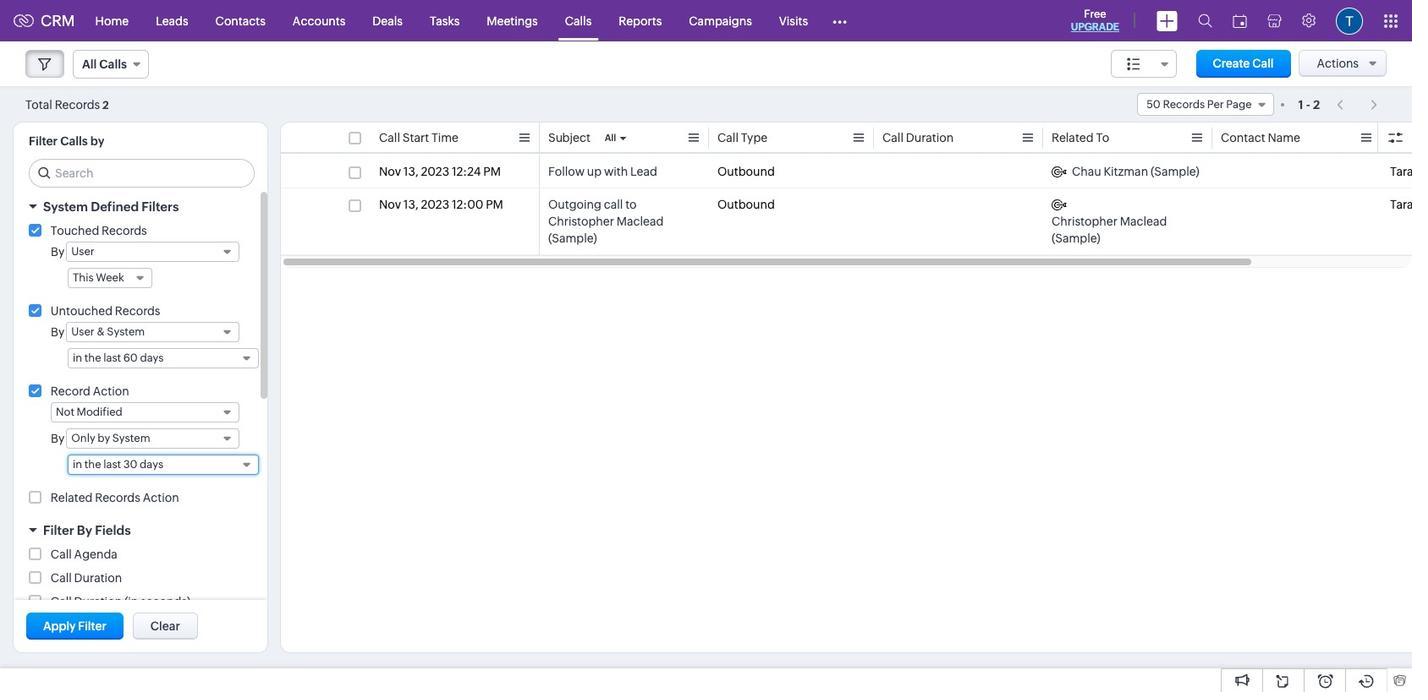 Task type: locate. For each thing, give the bounding box(es) containing it.
1 tara from the top
[[1390, 165, 1412, 179]]

1 vertical spatial related
[[51, 492, 93, 505]]

2023 left 12:00
[[421, 198, 449, 212]]

1 vertical spatial call duration
[[51, 572, 122, 586]]

all up with
[[605, 133, 616, 143]]

only by system
[[71, 432, 150, 445]]

1 horizontal spatial (sample)
[[1052, 232, 1101, 245]]

to
[[625, 198, 637, 212]]

in up record at the left of the page
[[73, 352, 82, 365]]

(sample) down outgoing
[[548, 232, 597, 245]]

1 vertical spatial the
[[84, 459, 101, 471]]

2 vertical spatial calls
[[60, 135, 88, 148]]

tara for christopher maclead (sample)
[[1390, 198, 1412, 212]]

records for touched
[[102, 224, 147, 238]]

0 vertical spatial the
[[84, 352, 101, 365]]

records up filter calls by
[[55, 98, 100, 111]]

1 vertical spatial outbound
[[717, 198, 775, 212]]

with
[[604, 165, 628, 179]]

name
[[1268, 131, 1300, 145]]

calls left 'reports'
[[565, 14, 592, 27]]

2023 for 12:00
[[421, 198, 449, 212]]

1 vertical spatial tara
[[1390, 198, 1412, 212]]

0 vertical spatial tara
[[1390, 165, 1412, 179]]

days
[[140, 352, 164, 365], [140, 459, 163, 471]]

2 the from the top
[[84, 459, 101, 471]]

1 vertical spatial filter
[[43, 524, 74, 538]]

filter
[[29, 135, 58, 148], [43, 524, 74, 538], [78, 620, 107, 634]]

christopher inside outgoing call to christopher maclead (sample)
[[548, 215, 614, 228]]

0 vertical spatial system
[[43, 200, 88, 214]]

2 13, from the top
[[403, 198, 418, 212]]

1 13, from the top
[[403, 165, 418, 179]]

1 horizontal spatial maclead
[[1120, 215, 1167, 228]]

1 vertical spatial calls
[[99, 58, 127, 71]]

1 vertical spatial nov
[[379, 198, 401, 212]]

2 right -
[[1313, 98, 1320, 111]]

filter inside dropdown button
[[43, 524, 74, 538]]

0 vertical spatial filter
[[29, 135, 58, 148]]

user & system
[[71, 326, 145, 338]]

all for all
[[605, 133, 616, 143]]

kitzman
[[1104, 165, 1148, 179]]

last left 60
[[103, 352, 121, 365]]

upgrade
[[1071, 21, 1119, 33]]

1 vertical spatial 2023
[[421, 198, 449, 212]]

crm
[[41, 12, 75, 30]]

user down touched
[[71, 245, 94, 258]]

1 2023 from the top
[[421, 165, 449, 179]]

agenda
[[74, 548, 117, 562]]

2023 for 12:24
[[421, 165, 449, 179]]

row group containing nov 13, 2023 12:24 pm
[[281, 156, 1412, 256]]

tasks link
[[416, 0, 473, 41]]

system defined filters button
[[14, 192, 267, 222]]

filter for filter calls by
[[29, 135, 58, 148]]

0 vertical spatial related
[[1052, 131, 1094, 145]]

2 last from the top
[[103, 459, 121, 471]]

2 vertical spatial filter
[[78, 620, 107, 634]]

system up 30
[[112, 432, 150, 445]]

2 user from the top
[[71, 326, 94, 338]]

week
[[96, 272, 124, 284]]

pm right 12:24
[[483, 165, 501, 179]]

0 vertical spatial calls
[[565, 14, 592, 27]]

create
[[1213, 57, 1250, 70]]

system defined filters
[[43, 200, 179, 214]]

related left to
[[1052, 131, 1094, 145]]

50
[[1147, 98, 1161, 111]]

by down total records 2
[[90, 135, 104, 148]]

outgoing call to christopher maclead (sample)
[[548, 198, 664, 245]]

2023 left 12:24
[[421, 165, 449, 179]]

row group
[[281, 156, 1412, 256]]

0 horizontal spatial (sample)
[[548, 232, 597, 245]]

days for in the last 30 days
[[140, 459, 163, 471]]

user left &
[[71, 326, 94, 338]]

size image
[[1127, 57, 1140, 72]]

0 horizontal spatial related
[[51, 492, 93, 505]]

1 vertical spatial in
[[73, 459, 82, 471]]

action
[[93, 385, 129, 399], [143, 492, 179, 505]]

nov for nov 13, 2023 12:24 pm
[[379, 165, 401, 179]]

1 nov from the top
[[379, 165, 401, 179]]

records right 50
[[1163, 98, 1205, 111]]

search element
[[1188, 0, 1223, 41]]

leads link
[[142, 0, 202, 41]]

christopher down outgoing
[[548, 215, 614, 228]]

home
[[95, 14, 129, 27]]

1 vertical spatial action
[[143, 492, 179, 505]]

lead
[[630, 165, 657, 179]]

days right 30
[[140, 459, 163, 471]]

records for related
[[95, 492, 140, 505]]

christopher inside christopher maclead (sample)
[[1052, 215, 1118, 228]]

this week
[[73, 272, 124, 284]]

reports link
[[605, 0, 675, 41]]

related to
[[1052, 131, 1109, 145]]

(sample) right kitzman
[[1151, 165, 1200, 179]]

2 horizontal spatial calls
[[565, 14, 592, 27]]

1 horizontal spatial 2
[[1313, 98, 1320, 111]]

1 in from the top
[[73, 352, 82, 365]]

0 horizontal spatial 2
[[102, 99, 109, 111]]

0 vertical spatial days
[[140, 352, 164, 365]]

by down untouched
[[51, 326, 65, 339]]

calendar image
[[1233, 14, 1247, 27]]

in down "only"
[[73, 459, 82, 471]]

pm
[[483, 165, 501, 179], [486, 198, 503, 212]]

records down defined
[[102, 224, 147, 238]]

1 christopher from the left
[[548, 215, 614, 228]]

campaigns link
[[675, 0, 766, 41]]

0 vertical spatial user
[[71, 245, 94, 258]]

0 vertical spatial 2023
[[421, 165, 449, 179]]

system right &
[[107, 326, 145, 338]]

modified
[[77, 406, 123, 419]]

2 horizontal spatial (sample)
[[1151, 165, 1200, 179]]

1 vertical spatial system
[[107, 326, 145, 338]]

filter by fields
[[43, 524, 131, 538]]

1 vertical spatial user
[[71, 326, 94, 338]]

user
[[71, 245, 94, 258], [71, 326, 94, 338]]

call
[[1252, 57, 1274, 70], [379, 131, 400, 145], [717, 131, 739, 145], [882, 131, 904, 145], [1390, 131, 1411, 145], [51, 548, 72, 562], [51, 572, 72, 586], [51, 596, 72, 609]]

13, down start
[[403, 165, 418, 179]]

apply filter button
[[26, 613, 123, 641]]

1 the from the top
[[84, 352, 101, 365]]

2 vertical spatial system
[[112, 432, 150, 445]]

outgoing call to christopher maclead (sample) link
[[548, 196, 701, 247]]

related
[[1052, 131, 1094, 145], [51, 492, 93, 505]]

related for related records action
[[51, 492, 93, 505]]

by left "only"
[[51, 432, 65, 446]]

0 horizontal spatial christopher
[[548, 215, 614, 228]]

defined
[[91, 200, 139, 214]]

related up filter by fields
[[51, 492, 93, 505]]

create menu element
[[1146, 0, 1188, 41]]

the down &
[[84, 352, 101, 365]]

(sample) inside christopher maclead (sample)
[[1052, 232, 1101, 245]]

time
[[431, 131, 459, 145]]

by down touched
[[51, 245, 65, 259]]

2 nov from the top
[[379, 198, 401, 212]]

Only by System field
[[66, 429, 239, 449]]

records up user & system field
[[115, 305, 160, 318]]

maclead down to
[[617, 215, 664, 228]]

1 vertical spatial last
[[103, 459, 121, 471]]

1 vertical spatial 13,
[[403, 198, 418, 212]]

filter calls by
[[29, 135, 104, 148]]

duration
[[906, 131, 954, 145], [74, 572, 122, 586], [74, 596, 122, 609]]

days for in the last 60 days
[[140, 352, 164, 365]]

record
[[51, 385, 90, 399]]

deals
[[373, 14, 403, 27]]

1 days from the top
[[140, 352, 164, 365]]

by for only by system
[[51, 432, 65, 446]]

(sample) inside outgoing call to christopher maclead (sample)
[[548, 232, 597, 245]]

last for 60
[[103, 352, 121, 365]]

visits link
[[766, 0, 822, 41]]

all calls
[[82, 58, 127, 71]]

by up call agenda
[[77, 524, 92, 538]]

system up touched
[[43, 200, 88, 214]]

0 vertical spatial all
[[82, 58, 97, 71]]

60
[[123, 352, 138, 365]]

not modified
[[56, 406, 123, 419]]

0 vertical spatial action
[[93, 385, 129, 399]]

the down "only"
[[84, 459, 101, 471]]

all inside all calls field
[[82, 58, 97, 71]]

call inside button
[[1252, 57, 1274, 70]]

records up fields
[[95, 492, 140, 505]]

1 vertical spatial pm
[[486, 198, 503, 212]]

filter up call agenda
[[43, 524, 74, 538]]

1 last from the top
[[103, 352, 121, 365]]

system
[[43, 200, 88, 214], [107, 326, 145, 338], [112, 432, 150, 445]]

2 christopher from the left
[[1052, 215, 1118, 228]]

0 vertical spatial pm
[[483, 165, 501, 179]]

free upgrade
[[1071, 8, 1119, 33]]

touched
[[51, 224, 99, 238]]

2 vertical spatial duration
[[74, 596, 122, 609]]

last left 30
[[103, 459, 121, 471]]

2023
[[421, 165, 449, 179], [421, 198, 449, 212]]

christopher maclead (sample) link
[[1052, 196, 1204, 247]]

navigation
[[1329, 92, 1387, 117]]

2 for 1 - 2
[[1313, 98, 1320, 111]]

calls down total records 2
[[60, 135, 88, 148]]

calls for filter calls by
[[60, 135, 88, 148]]

2 days from the top
[[140, 459, 163, 471]]

2
[[1313, 98, 1320, 111], [102, 99, 109, 111]]

nov down call start time
[[379, 165, 401, 179]]

by
[[51, 245, 65, 259], [51, 326, 65, 339], [51, 432, 65, 446], [77, 524, 92, 538]]

2 inside total records 2
[[102, 99, 109, 111]]

1 vertical spatial days
[[140, 459, 163, 471]]

0 vertical spatial call duration
[[882, 131, 954, 145]]

pm right 12:00
[[486, 198, 503, 212]]

1 horizontal spatial christopher
[[1052, 215, 1118, 228]]

calls inside field
[[99, 58, 127, 71]]

0 vertical spatial last
[[103, 352, 121, 365]]

tara
[[1390, 165, 1412, 179], [1390, 198, 1412, 212]]

deals link
[[359, 0, 416, 41]]

13, down nov 13, 2023 12:24 pm
[[403, 198, 418, 212]]

in the last 30 days field
[[68, 455, 259, 476]]

1 vertical spatial all
[[605, 133, 616, 143]]

2 2023 from the top
[[421, 198, 449, 212]]

system for only by system
[[112, 432, 150, 445]]

action down 'in the last 30 days' field
[[143, 492, 179, 505]]

user for user & system
[[71, 326, 94, 338]]

50 Records Per Page field
[[1137, 93, 1274, 116]]

filter down total at the left top of page
[[29, 135, 58, 148]]

total
[[25, 98, 52, 111]]

0 horizontal spatial maclead
[[617, 215, 664, 228]]

all up total records 2
[[82, 58, 97, 71]]

0 vertical spatial in
[[73, 352, 82, 365]]

0 vertical spatial 13,
[[403, 165, 418, 179]]

system for user & system
[[107, 326, 145, 338]]

0 horizontal spatial all
[[82, 58, 97, 71]]

this
[[73, 272, 94, 284]]

1 horizontal spatial all
[[605, 133, 616, 143]]

None field
[[1111, 50, 1177, 78]]

nov 13, 2023 12:24 pm
[[379, 165, 501, 179]]

2 maclead from the left
[[1120, 215, 1167, 228]]

1 horizontal spatial related
[[1052, 131, 1094, 145]]

0 horizontal spatial action
[[93, 385, 129, 399]]

christopher down chau
[[1052, 215, 1118, 228]]

filter right apply at the left of the page
[[78, 620, 107, 634]]

action up modified
[[93, 385, 129, 399]]

leads
[[156, 14, 188, 27]]

call duration
[[882, 131, 954, 145], [51, 572, 122, 586]]

calls for all calls
[[99, 58, 127, 71]]

1 horizontal spatial calls
[[99, 58, 127, 71]]

User field
[[66, 242, 239, 262]]

related for related to
[[1052, 131, 1094, 145]]

12:00
[[452, 198, 483, 212]]

1 maclead from the left
[[617, 215, 664, 228]]

maclead down chau kitzman (sample)
[[1120, 215, 1167, 228]]

1 user from the top
[[71, 245, 94, 258]]

0 vertical spatial outbound
[[717, 165, 775, 179]]

by
[[90, 135, 104, 148], [98, 432, 110, 445]]

filter inside button
[[78, 620, 107, 634]]

days right 60
[[140, 352, 164, 365]]

0 horizontal spatial call duration
[[51, 572, 122, 586]]

nov 13, 2023 12:00 pm
[[379, 198, 503, 212]]

nov down nov 13, 2023 12:24 pm
[[379, 198, 401, 212]]

2 in from the top
[[73, 459, 82, 471]]

(sample) for christopher maclead (sample)
[[1052, 232, 1101, 245]]

per
[[1207, 98, 1224, 111]]

2 outbound from the top
[[717, 198, 775, 212]]

up
[[587, 165, 602, 179]]

in for in the last 30 days
[[73, 459, 82, 471]]

1 vertical spatial by
[[98, 432, 110, 445]]

outbound
[[717, 165, 775, 179], [717, 198, 775, 212]]

0 vertical spatial nov
[[379, 165, 401, 179]]

campaigns
[[689, 14, 752, 27]]

2 tara from the top
[[1390, 198, 1412, 212]]

0 horizontal spatial calls
[[60, 135, 88, 148]]

calls
[[565, 14, 592, 27], [99, 58, 127, 71], [60, 135, 88, 148]]

1 outbound from the top
[[717, 165, 775, 179]]

in for in the last 60 days
[[73, 352, 82, 365]]

contacts
[[215, 14, 266, 27]]

records inside 'field'
[[1163, 98, 1205, 111]]

by right "only"
[[98, 432, 110, 445]]

calls down home
[[99, 58, 127, 71]]

free
[[1084, 8, 1106, 20]]

(sample) down chau
[[1052, 232, 1101, 245]]

subject
[[548, 131, 590, 145]]

(sample) for chau kitzman (sample)
[[1151, 165, 1200, 179]]

2 down all calls
[[102, 99, 109, 111]]



Task type: vqa. For each thing, say whether or not it's contained in the screenshot.
the Records corresponding to 50
yes



Task type: describe. For each thing, give the bounding box(es) containing it.
reports
[[619, 14, 662, 27]]

maclead inside christopher maclead (sample)
[[1120, 215, 1167, 228]]

call 
[[1390, 131, 1412, 145]]

maclead inside outgoing call to christopher maclead (sample)
[[617, 215, 664, 228]]

to
[[1096, 131, 1109, 145]]

Search text field
[[30, 160, 254, 187]]

1 vertical spatial duration
[[74, 572, 122, 586]]

filters
[[142, 200, 179, 214]]

touched records
[[51, 224, 147, 238]]

search image
[[1198, 14, 1212, 28]]

call start time
[[379, 131, 459, 145]]

create call button
[[1196, 50, 1291, 78]]

untouched
[[51, 305, 113, 318]]

30
[[123, 459, 137, 471]]

-
[[1306, 98, 1310, 111]]

tasks
[[430, 14, 460, 27]]

related records action
[[51, 492, 179, 505]]

create call
[[1213, 57, 1274, 70]]

1
[[1298, 98, 1303, 111]]

12:24
[[452, 165, 481, 179]]

filter by fields button
[[14, 516, 267, 546]]

outgoing
[[548, 198, 601, 212]]

outbound for outgoing call to christopher maclead (sample)
[[717, 198, 775, 212]]

call agenda
[[51, 548, 117, 562]]

&
[[97, 326, 105, 338]]

Not Modified field
[[51, 403, 239, 423]]

record action
[[51, 385, 129, 399]]

actions
[[1317, 57, 1359, 70]]

13, for nov 13, 2023 12:24 pm
[[403, 165, 418, 179]]

tara for chau kitzman (sample)
[[1390, 165, 1412, 179]]

follow up with lead link
[[548, 163, 657, 180]]

only
[[71, 432, 95, 445]]

1 - 2
[[1298, 98, 1320, 111]]

call type
[[717, 131, 768, 145]]

type
[[741, 131, 768, 145]]

untouched records
[[51, 305, 160, 318]]

50 records per page
[[1147, 98, 1252, 111]]

records for total
[[55, 98, 100, 111]]

(in
[[124, 596, 138, 609]]

last for 30
[[103, 459, 121, 471]]

pm for nov 13, 2023 12:24 pm
[[483, 165, 501, 179]]

filter for filter by fields
[[43, 524, 74, 538]]

0 vertical spatial by
[[90, 135, 104, 148]]

the for in the last 60 days
[[84, 352, 101, 365]]

meetings link
[[473, 0, 551, 41]]

This Week field
[[68, 268, 152, 289]]

create menu image
[[1157, 11, 1178, 31]]

page
[[1226, 98, 1252, 111]]

fields
[[95, 524, 131, 538]]

by for user & system
[[51, 326, 65, 339]]

profile image
[[1336, 7, 1363, 34]]

1 horizontal spatial action
[[143, 492, 179, 505]]

Other Modules field
[[822, 7, 858, 34]]

system inside dropdown button
[[43, 200, 88, 214]]

apply
[[43, 620, 76, 634]]

chau kitzman (sample)
[[1072, 165, 1200, 179]]

start
[[403, 131, 429, 145]]

records for 50
[[1163, 98, 1205, 111]]

0 vertical spatial duration
[[906, 131, 954, 145]]

pm for nov 13, 2023 12:00 pm
[[486, 198, 503, 212]]

clear
[[150, 620, 180, 634]]

follow
[[548, 165, 585, 179]]

the for in the last 30 days
[[84, 459, 101, 471]]

crm link
[[14, 12, 75, 30]]

13, for nov 13, 2023 12:00 pm
[[403, 198, 418, 212]]

profile element
[[1326, 0, 1373, 41]]

contacts link
[[202, 0, 279, 41]]

in the last 60 days
[[73, 352, 164, 365]]

meetings
[[487, 14, 538, 27]]

calls link
[[551, 0, 605, 41]]

All Calls field
[[73, 50, 149, 79]]

chau kitzman (sample) link
[[1052, 163, 1200, 180]]

call
[[604, 198, 623, 212]]

seconds)
[[141, 596, 191, 609]]

in the last 60 days field
[[68, 349, 259, 369]]

not
[[56, 406, 74, 419]]

user for user
[[71, 245, 94, 258]]

accounts link
[[279, 0, 359, 41]]

by inside dropdown button
[[77, 524, 92, 538]]

all for all calls
[[82, 58, 97, 71]]

call duration (in seconds)
[[51, 596, 191, 609]]

User & System field
[[66, 322, 239, 343]]

by inside field
[[98, 432, 110, 445]]

contact name
[[1221, 131, 1300, 145]]

nov for nov 13, 2023 12:00 pm
[[379, 198, 401, 212]]

1 horizontal spatial call duration
[[882, 131, 954, 145]]

home link
[[82, 0, 142, 41]]

2 for total records 2
[[102, 99, 109, 111]]

follow up with lead
[[548, 165, 657, 179]]

contact
[[1221, 131, 1265, 145]]

apply filter
[[43, 620, 107, 634]]

records for untouched
[[115, 305, 160, 318]]

outbound for follow up with lead
[[717, 165, 775, 179]]

chau
[[1072, 165, 1101, 179]]

by for user
[[51, 245, 65, 259]]

accounts
[[293, 14, 345, 27]]

christopher maclead (sample)
[[1052, 215, 1167, 245]]



